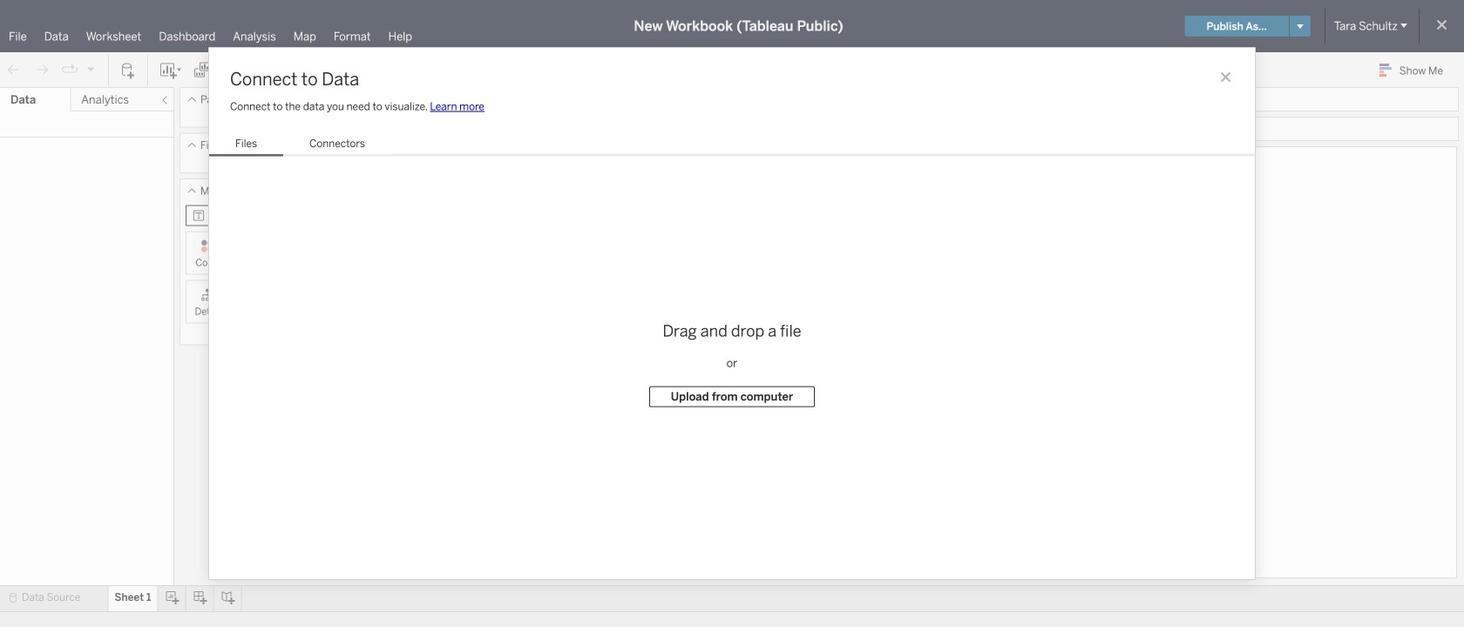 Task type: locate. For each thing, give the bounding box(es) containing it.
sort ascending image
[[299, 61, 316, 79]]

replay animation image left new data source image
[[85, 64, 96, 74]]

replay animation image
[[61, 61, 78, 79], [85, 64, 96, 74]]

list box
[[209, 134, 391, 157]]

duplicate image
[[194, 61, 211, 79]]

0 horizontal spatial replay animation image
[[61, 61, 78, 79]]

clear sheet image
[[221, 61, 249, 79]]

1 horizontal spatial replay animation image
[[85, 64, 96, 74]]

collapse image
[[160, 95, 170, 105]]

redo image
[[33, 61, 51, 79]]

replay animation image right redo 'icon'
[[61, 61, 78, 79]]



Task type: vqa. For each thing, say whether or not it's contained in the screenshot.
new worksheet image
yes



Task type: describe. For each thing, give the bounding box(es) containing it.
new data source image
[[119, 61, 137, 79]]

sort descending image
[[327, 61, 344, 79]]

swap rows and columns image
[[271, 61, 289, 79]]

new worksheet image
[[159, 61, 183, 79]]

totals image
[[355, 61, 376, 79]]

undo image
[[5, 61, 23, 79]]



